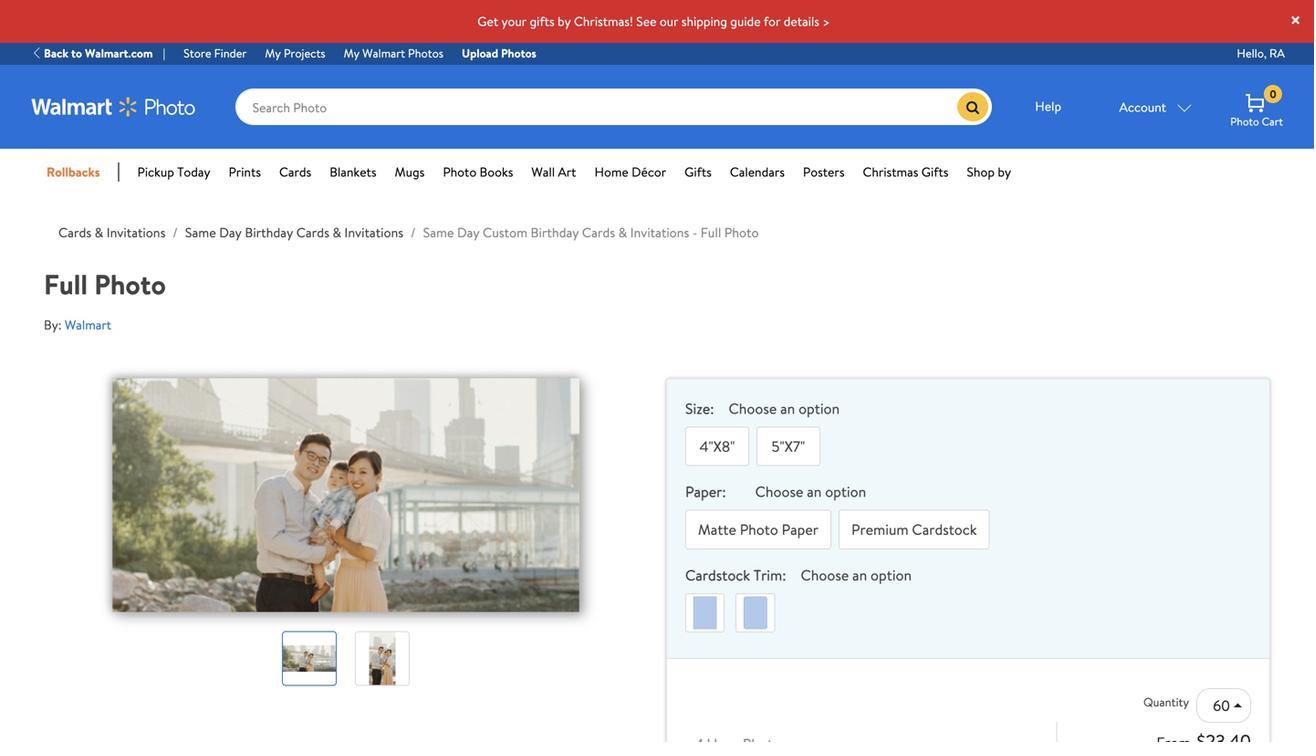 Task type: describe. For each thing, give the bounding box(es) containing it.
premium cardstock button
[[839, 510, 990, 550]]

choose for trim
[[801, 565, 849, 585]]

1 & from the left
[[95, 223, 103, 242]]

walmart for by:
[[65, 316, 111, 334]]

0
[[1271, 86, 1277, 102]]

christmas gifts link
[[863, 163, 949, 182]]

wall art link
[[532, 163, 577, 182]]

quantity
[[1144, 694, 1190, 710]]

×
[[1290, 5, 1303, 35]]

same day birthday cards & invitations link
[[185, 223, 404, 242]]

shop by link
[[967, 163, 1012, 182]]

shipping
[[682, 12, 728, 30]]

thumbnail for same day 4x8 greeting card, matte, blank envelope  - full photo with full photo design 2 image
[[369, 632, 396, 685]]

: for paper
[[723, 482, 727, 502]]

cards up full photo
[[58, 223, 92, 242]]

walmart.com
[[85, 45, 153, 61]]

guide
[[731, 12, 761, 30]]

gifts link
[[685, 163, 712, 182]]

1 horizontal spatial an
[[807, 482, 822, 502]]

same day custom birthday cards & invitations  - full photo
[[423, 223, 759, 242]]

: for size
[[711, 399, 715, 419]]

my walmart photos
[[344, 45, 444, 61]]

3 & from the left
[[619, 223, 627, 242]]

back to walmart.com |
[[44, 45, 165, 61]]

get
[[478, 12, 499, 30]]

photo left books
[[443, 163, 477, 181]]

christmas
[[863, 163, 919, 181]]

1 vertical spatial choose an option
[[756, 482, 867, 502]]

upload photos link
[[453, 45, 546, 63]]

prints
[[229, 163, 261, 181]]

walmart for my
[[363, 45, 405, 61]]

finder
[[214, 45, 247, 61]]

help
[[1036, 97, 1062, 115]]

size
[[686, 399, 711, 419]]

hello,
[[1238, 45, 1268, 61]]

square image
[[688, 595, 723, 631]]

blankets
[[330, 163, 377, 181]]

photo down cards & invitations
[[94, 265, 166, 303]]

premium
[[852, 520, 909, 540]]

by: walmart
[[44, 316, 111, 334]]

store finder link
[[175, 45, 256, 63]]

matte photo paper
[[699, 520, 819, 540]]

by:
[[44, 316, 62, 334]]

my projects
[[265, 45, 326, 61]]

matte
[[699, 520, 737, 540]]

round image
[[738, 595, 774, 631]]

photo books
[[443, 163, 514, 181]]

1 birthday from the left
[[245, 223, 293, 242]]

photo cart
[[1231, 114, 1284, 129]]

1 vertical spatial full
[[44, 265, 88, 303]]

>
[[823, 12, 831, 30]]

60
[[1214, 696, 1231, 716]]

pickup today link
[[137, 163, 210, 182]]

store
[[184, 45, 211, 61]]

cards & invitations link
[[58, 223, 166, 242]]

upload photos
[[462, 45, 537, 61]]

0 horizontal spatial by
[[558, 12, 571, 30]]

for
[[764, 12, 781, 30]]

art
[[558, 163, 577, 181]]

cards & invitations
[[58, 223, 166, 242]]

5"x7" button
[[757, 427, 821, 466]]

projects
[[284, 45, 326, 61]]

shop
[[967, 163, 995, 181]]

1 horizontal spatial by
[[998, 163, 1012, 181]]

× link
[[1290, 5, 1303, 35]]

your
[[502, 12, 527, 30]]

posters link
[[803, 163, 845, 182]]

4"x8"
[[700, 436, 735, 457]]

2 & from the left
[[333, 223, 341, 242]]

hello, ra
[[1238, 45, 1286, 61]]

cards down home
[[582, 223, 616, 242]]

blankets link
[[330, 163, 377, 182]]

christmas!
[[574, 12, 634, 30]]

choose for :
[[729, 399, 777, 419]]

size :
[[686, 399, 715, 419]]

1 photos from the left
[[408, 45, 444, 61]]

choose an option for cardstock trim :
[[801, 565, 912, 585]]

1 gifts from the left
[[685, 163, 712, 181]]

my walmart photos link
[[335, 45, 453, 63]]

cardstock inside button
[[913, 520, 977, 540]]

back
[[44, 45, 68, 61]]

prints link
[[229, 163, 261, 182]]

matte photo paper button
[[686, 510, 832, 550]]

help link
[[1016, 89, 1081, 125]]

search button image
[[965, 99, 982, 116]]

-
[[693, 223, 698, 242]]

label for search text field text field
[[236, 89, 958, 125]]

cart
[[1263, 114, 1284, 129]]

my projects link
[[256, 45, 335, 63]]



Task type: locate. For each thing, give the bounding box(es) containing it.
0 horizontal spatial cardstock
[[686, 565, 751, 585]]

invitations
[[107, 223, 166, 242], [345, 223, 404, 242], [631, 223, 690, 242]]

0 horizontal spatial invitations
[[107, 223, 166, 242]]

2 horizontal spatial &
[[619, 223, 627, 242]]

my
[[265, 45, 281, 61], [344, 45, 360, 61]]

1 vertical spatial cardstock
[[686, 565, 751, 585]]

cardstock
[[913, 520, 977, 540], [686, 565, 751, 585]]

choose
[[729, 399, 777, 419], [756, 482, 804, 502], [801, 565, 849, 585]]

shop by
[[967, 163, 1012, 181]]

0 horizontal spatial walmart
[[65, 316, 111, 334]]

wall art
[[532, 163, 577, 181]]

an for size :
[[781, 399, 796, 419]]

1 vertical spatial walmart
[[65, 316, 111, 334]]

back arrow image
[[31, 47, 44, 59]]

invitations left -
[[631, 223, 690, 242]]

0 horizontal spatial photos
[[408, 45, 444, 61]]

gifts inside christmas gifts link
[[922, 163, 949, 181]]

2 vertical spatial choose an option
[[801, 565, 912, 585]]

walmart right by:
[[65, 316, 111, 334]]

same for same day birthday cards & invitations
[[185, 223, 216, 242]]

thumbnail for same day 4x8 greeting card, matte, blank envelope  - full photo with full photo design 1 image
[[283, 646, 336, 672]]

décor
[[632, 163, 667, 181]]

0 horizontal spatial birthday
[[245, 223, 293, 242]]

day down prints link
[[219, 223, 242, 242]]

2 same from the left
[[423, 223, 454, 242]]

details
[[784, 12, 820, 30]]

photo right -
[[725, 223, 759, 242]]

same down the today
[[185, 223, 216, 242]]

day
[[219, 223, 242, 242], [457, 223, 480, 242]]

2 horizontal spatial an
[[853, 565, 868, 585]]

0 horizontal spatial same
[[185, 223, 216, 242]]

gifts right "décor"
[[685, 163, 712, 181]]

cards down cards link
[[297, 223, 330, 242]]

custom
[[483, 223, 528, 242]]

1 horizontal spatial gifts
[[922, 163, 949, 181]]

1 my from the left
[[265, 45, 281, 61]]

60 button
[[1197, 689, 1252, 723]]

option down premium
[[871, 565, 912, 585]]

store finder
[[184, 45, 247, 61]]

1 invitations from the left
[[107, 223, 166, 242]]

mugs link
[[395, 163, 425, 182]]

premium cardstock
[[852, 520, 977, 540]]

an
[[781, 399, 796, 419], [807, 482, 822, 502], [853, 565, 868, 585]]

1 horizontal spatial invitations
[[345, 223, 404, 242]]

1 horizontal spatial my
[[344, 45, 360, 61]]

pickup
[[137, 163, 174, 181]]

0 horizontal spatial &
[[95, 223, 103, 242]]

ra
[[1270, 45, 1286, 61]]

gifts right christmas
[[922, 163, 949, 181]]

paper :
[[686, 482, 727, 502]]

birthday down prints link
[[245, 223, 293, 242]]

paper up matte on the bottom right of page
[[686, 482, 723, 502]]

cardstock right premium
[[913, 520, 977, 540]]

choose an option
[[729, 399, 840, 419], [756, 482, 867, 502], [801, 565, 912, 585]]

3 invitations from the left
[[631, 223, 690, 242]]

2 gifts from the left
[[922, 163, 949, 181]]

1 horizontal spatial birthday
[[531, 223, 579, 242]]

day for birthday
[[219, 223, 242, 242]]

day for custom
[[457, 223, 480, 242]]

: up matte on the bottom right of page
[[723, 482, 727, 502]]

1 horizontal spatial photos
[[501, 45, 537, 61]]

2 vertical spatial an
[[853, 565, 868, 585]]

an down '5"x7"' 'button'
[[807, 482, 822, 502]]

: down matte photo paper button
[[783, 565, 787, 585]]

to
[[71, 45, 82, 61]]

0 horizontal spatial :
[[711, 399, 715, 419]]

same left custom
[[423, 223, 454, 242]]

pickup today
[[137, 163, 210, 181]]

1 horizontal spatial same
[[423, 223, 454, 242]]

my right projects
[[344, 45, 360, 61]]

& down blankets "link"
[[333, 223, 341, 242]]

|
[[163, 45, 165, 61]]

2 photos from the left
[[501, 45, 537, 61]]

0 vertical spatial option
[[799, 399, 840, 419]]

2 horizontal spatial :
[[783, 565, 787, 585]]

paper right photo on the bottom of page
[[782, 520, 819, 540]]

4"x8" button
[[686, 427, 750, 466]]

photo
[[740, 520, 779, 540]]

option up 5"x7" at the right bottom of page
[[799, 399, 840, 419]]

0 vertical spatial paper
[[686, 482, 723, 502]]

choose right trim
[[801, 565, 849, 585]]

& up full photo
[[95, 223, 103, 242]]

1 horizontal spatial paper
[[782, 520, 819, 540]]

my for my projects
[[265, 45, 281, 61]]

same
[[185, 223, 216, 242], [423, 223, 454, 242]]

home
[[595, 163, 629, 181]]

photo books link
[[443, 163, 514, 182]]

choose an option down premium
[[801, 565, 912, 585]]

walmart link
[[65, 316, 111, 334]]

by right gifts
[[558, 12, 571, 30]]

1 day from the left
[[219, 223, 242, 242]]

&
[[95, 223, 103, 242], [333, 223, 341, 242], [619, 223, 627, 242]]

0 horizontal spatial full
[[44, 265, 88, 303]]

photos left the upload
[[408, 45, 444, 61]]

option
[[799, 399, 840, 419], [826, 482, 867, 502], [871, 565, 912, 585]]

wall
[[532, 163, 555, 181]]

home décor link
[[595, 163, 667, 182]]

1 same from the left
[[185, 223, 216, 242]]

cards link
[[279, 163, 312, 182]]

2 my from the left
[[344, 45, 360, 61]]

choose an option down '5"x7"' 'button'
[[756, 482, 867, 502]]

choose an option for size :
[[729, 399, 840, 419]]

0 horizontal spatial an
[[781, 399, 796, 419]]

2 day from the left
[[457, 223, 480, 242]]

0 vertical spatial walmart
[[363, 45, 405, 61]]

my left projects
[[265, 45, 281, 61]]

1 vertical spatial paper
[[782, 520, 819, 540]]

calendars
[[730, 163, 785, 181]]

photo left cart
[[1231, 114, 1260, 129]]

paper inside button
[[782, 520, 819, 540]]

2 vertical spatial choose
[[801, 565, 849, 585]]

1 horizontal spatial walmart
[[363, 45, 405, 61]]

posters
[[803, 163, 845, 181]]

2 birthday from the left
[[531, 223, 579, 242]]

cards right prints
[[279, 163, 312, 181]]

cardstock trim :
[[686, 565, 787, 585]]

5"x7"
[[772, 436, 806, 457]]

2 invitations from the left
[[345, 223, 404, 242]]

cardstock up square icon
[[686, 565, 751, 585]]

0 vertical spatial full
[[701, 223, 722, 242]]

0 vertical spatial choose
[[729, 399, 777, 419]]

0 horizontal spatial paper
[[686, 482, 723, 502]]

0 horizontal spatial my
[[265, 45, 281, 61]]

account button
[[1099, 89, 1213, 125]]

rollbacks
[[47, 163, 100, 181]]

invitations down blankets "link"
[[345, 223, 404, 242]]

1 horizontal spatial :
[[723, 482, 727, 502]]

1 vertical spatial :
[[723, 482, 727, 502]]

: up 4"x8"
[[711, 399, 715, 419]]

invitations up full photo
[[107, 223, 166, 242]]

option up premium
[[826, 482, 867, 502]]

0 horizontal spatial day
[[219, 223, 242, 242]]

trim
[[754, 565, 783, 585]]

0 vertical spatial choose an option
[[729, 399, 840, 419]]

gifts
[[685, 163, 712, 181], [922, 163, 949, 181]]

choose an option up 5"x7" at the right bottom of page
[[729, 399, 840, 419]]

same day 4x8 greeting card, matte, blank envelope  - full photo with full photo design 1 image
[[112, 378, 580, 612]]

option for cardstock trim :
[[871, 565, 912, 585]]

upload
[[462, 45, 499, 61]]

option for size :
[[799, 399, 840, 419]]

1 horizontal spatial full
[[701, 223, 722, 242]]

get your gifts by christmas! see our shipping guide for details >
[[475, 12, 831, 30]]

full photo
[[44, 265, 166, 303]]

same day birthday cards & invitations
[[185, 223, 404, 242]]

paper
[[686, 482, 723, 502], [782, 520, 819, 540]]

an for cardstock trim :
[[853, 565, 868, 585]]

1 horizontal spatial day
[[457, 223, 480, 242]]

our
[[660, 12, 679, 30]]

1 vertical spatial choose
[[756, 482, 804, 502]]

0 vertical spatial :
[[711, 399, 715, 419]]

full right -
[[701, 223, 722, 242]]

home décor
[[595, 163, 667, 181]]

2 horizontal spatial invitations
[[631, 223, 690, 242]]

1 vertical spatial an
[[807, 482, 822, 502]]

photos down your
[[501, 45, 537, 61]]

books
[[480, 163, 514, 181]]

& down home décor "link" on the top of page
[[619, 223, 627, 242]]

christmas gifts
[[863, 163, 949, 181]]

an up 5"x7" at the right bottom of page
[[781, 399, 796, 419]]

an down premium
[[853, 565, 868, 585]]

walmart
[[363, 45, 405, 61], [65, 316, 111, 334]]

0 vertical spatial by
[[558, 12, 571, 30]]

0 vertical spatial cardstock
[[913, 520, 977, 540]]

today
[[177, 163, 210, 181]]

my for my walmart photos
[[344, 45, 360, 61]]

photos
[[408, 45, 444, 61], [501, 45, 537, 61]]

calendars link
[[730, 163, 785, 182]]

mugs
[[395, 163, 425, 181]]

1 vertical spatial option
[[826, 482, 867, 502]]

1 vertical spatial by
[[998, 163, 1012, 181]]

1 horizontal spatial cardstock
[[913, 520, 977, 540]]

0 horizontal spatial gifts
[[685, 163, 712, 181]]

1 horizontal spatial &
[[333, 223, 341, 242]]

account
[[1120, 98, 1167, 116]]

full up by: walmart
[[44, 265, 88, 303]]

birthday
[[245, 223, 293, 242], [531, 223, 579, 242]]

0 vertical spatial an
[[781, 399, 796, 419]]

choose up photo on the bottom of page
[[756, 482, 804, 502]]

by right shop
[[998, 163, 1012, 181]]

gifts
[[530, 12, 555, 30]]

walmart right projects
[[363, 45, 405, 61]]

2 vertical spatial option
[[871, 565, 912, 585]]

2 vertical spatial :
[[783, 565, 787, 585]]

same for same day custom birthday cards & invitations  - full photo
[[423, 223, 454, 242]]

day left custom
[[457, 223, 480, 242]]

rollbacks link
[[47, 163, 119, 182]]

choose up 4"x8"
[[729, 399, 777, 419]]

birthday right custom
[[531, 223, 579, 242]]



Task type: vqa. For each thing, say whether or not it's contained in the screenshot.
Christmas
yes



